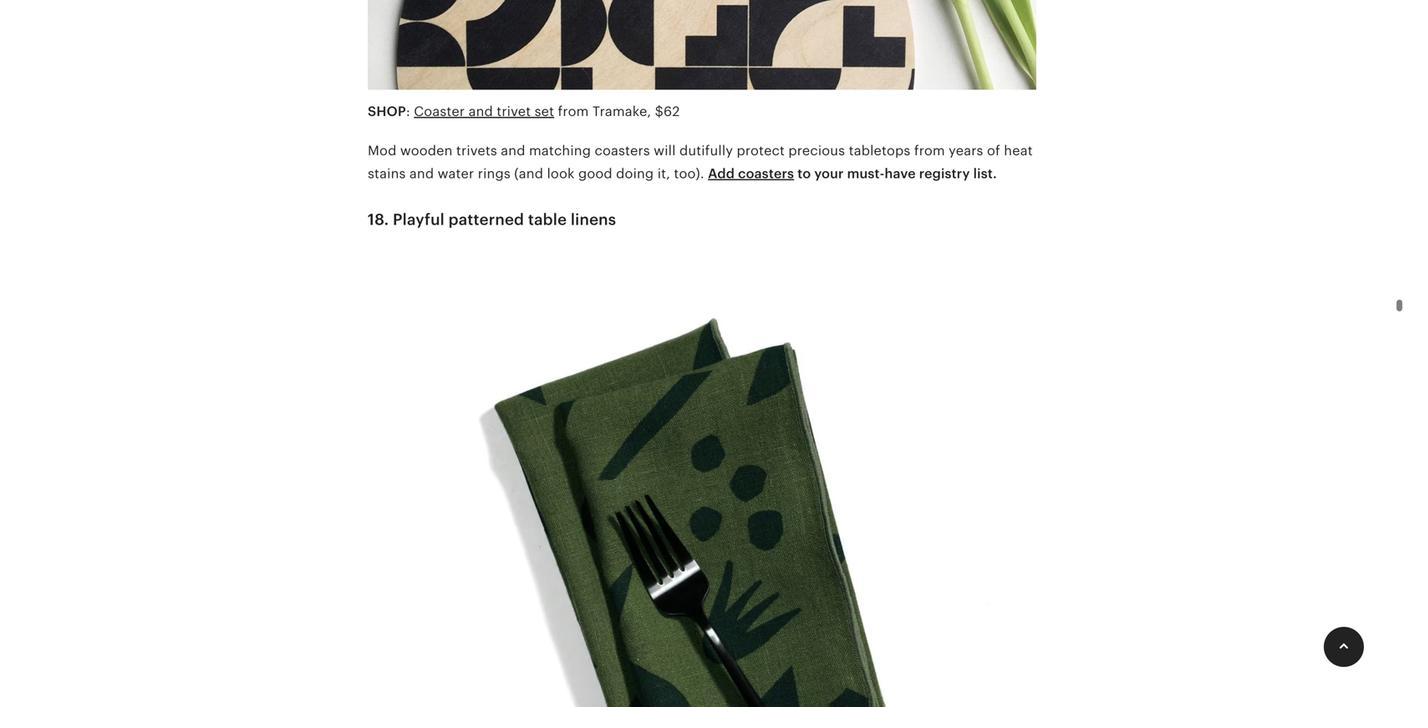 Task type: vqa. For each thing, say whether or not it's contained in the screenshot.
"a d b y AvidArtistryTech $ 40.00 FREE shipping"
no



Task type: locate. For each thing, give the bounding box(es) containing it.
and up (and
[[501, 143, 525, 158]]

coasters up doing
[[595, 143, 650, 158]]

and left 'trivet'
[[469, 104, 493, 119]]

registry
[[919, 166, 970, 181]]

1 horizontal spatial and
[[469, 104, 493, 119]]

and down wooden
[[410, 166, 434, 181]]

and
[[469, 104, 493, 119], [501, 143, 525, 158], [410, 166, 434, 181]]

will
[[654, 143, 676, 158]]

0 horizontal spatial from
[[558, 104, 589, 119]]

of
[[987, 143, 1000, 158]]

coasters down protect
[[738, 166, 794, 181]]

playful
[[393, 211, 445, 229]]

0 vertical spatial and
[[469, 104, 493, 119]]

0 horizontal spatial coasters
[[595, 143, 650, 158]]

1 vertical spatial from
[[914, 143, 945, 158]]

(and
[[514, 166, 543, 181]]

trivets
[[456, 143, 497, 158]]

shop
[[368, 104, 406, 119]]

good
[[578, 166, 613, 181]]

1 horizontal spatial from
[[914, 143, 945, 158]]

0 vertical spatial coasters
[[595, 143, 650, 158]]

trivet
[[497, 104, 531, 119]]

from
[[558, 104, 589, 119], [914, 143, 945, 158]]

protect
[[737, 143, 785, 158]]

shop : coaster and trivet set from tramake, $62
[[368, 104, 680, 119]]

2 vertical spatial and
[[410, 166, 434, 181]]

tabletops
[[849, 143, 911, 158]]

0 vertical spatial from
[[558, 104, 589, 119]]

stains
[[368, 166, 406, 181]]

patterned
[[449, 211, 524, 229]]

matching
[[529, 143, 591, 158]]

must-
[[847, 166, 885, 181]]

your
[[814, 166, 844, 181]]

too).
[[674, 166, 704, 181]]

doing
[[616, 166, 654, 181]]

coaster and trivet set link
[[414, 104, 554, 119]]

1 horizontal spatial coasters
[[738, 166, 794, 181]]

add
[[708, 166, 735, 181]]

look
[[547, 166, 575, 181]]

from right the set
[[558, 104, 589, 119]]

years
[[949, 143, 983, 158]]

2 horizontal spatial and
[[501, 143, 525, 158]]

have
[[885, 166, 916, 181]]

:
[[406, 104, 410, 119]]

to
[[798, 166, 811, 181]]

from up registry
[[914, 143, 945, 158]]

heat
[[1004, 143, 1033, 158]]

coasters
[[595, 143, 650, 158], [738, 166, 794, 181]]

1 vertical spatial and
[[501, 143, 525, 158]]

mod
[[368, 143, 397, 158]]

18.
[[368, 211, 389, 229]]



Task type: describe. For each thing, give the bounding box(es) containing it.
list.
[[973, 166, 997, 181]]

add coasters to your must-have registry list.
[[708, 166, 997, 181]]

set
[[535, 104, 554, 119]]

water
[[438, 166, 474, 181]]

add coasters link
[[708, 166, 794, 181]]

precious
[[789, 143, 845, 158]]

from inside mod wooden trivets and matching coasters will dutifully protect precious tabletops from years of heat stains and water rings (and look good doing it, too).
[[914, 143, 945, 158]]

rings
[[478, 166, 511, 181]]

linens
[[571, 211, 616, 229]]

and for coaster
[[469, 104, 493, 119]]

practical wedding registry idea - a cloth napkin set image
[[368, 255, 1036, 708]]

and for trivets
[[501, 143, 525, 158]]

dutifully
[[680, 143, 733, 158]]

mod wooden trivets and matching coasters will dutifully protect precious tabletops from years of heat stains and water rings (and look good doing it, too).
[[368, 143, 1033, 181]]

wooden
[[400, 143, 453, 158]]

tramake,
[[593, 104, 651, 119]]

18. playful patterned table linens
[[368, 211, 616, 229]]

table
[[528, 211, 567, 229]]

coasters inside mod wooden trivets and matching coasters will dutifully protect precious tabletops from years of heat stains and water rings (and look good doing it, too).
[[595, 143, 650, 158]]

it,
[[658, 166, 670, 181]]

coaster
[[414, 104, 465, 119]]

$62
[[655, 104, 680, 119]]

practical wedding registry idea - coasters and trivets from etsy image
[[368, 0, 1036, 100]]

0 horizontal spatial and
[[410, 166, 434, 181]]

1 vertical spatial coasters
[[738, 166, 794, 181]]



